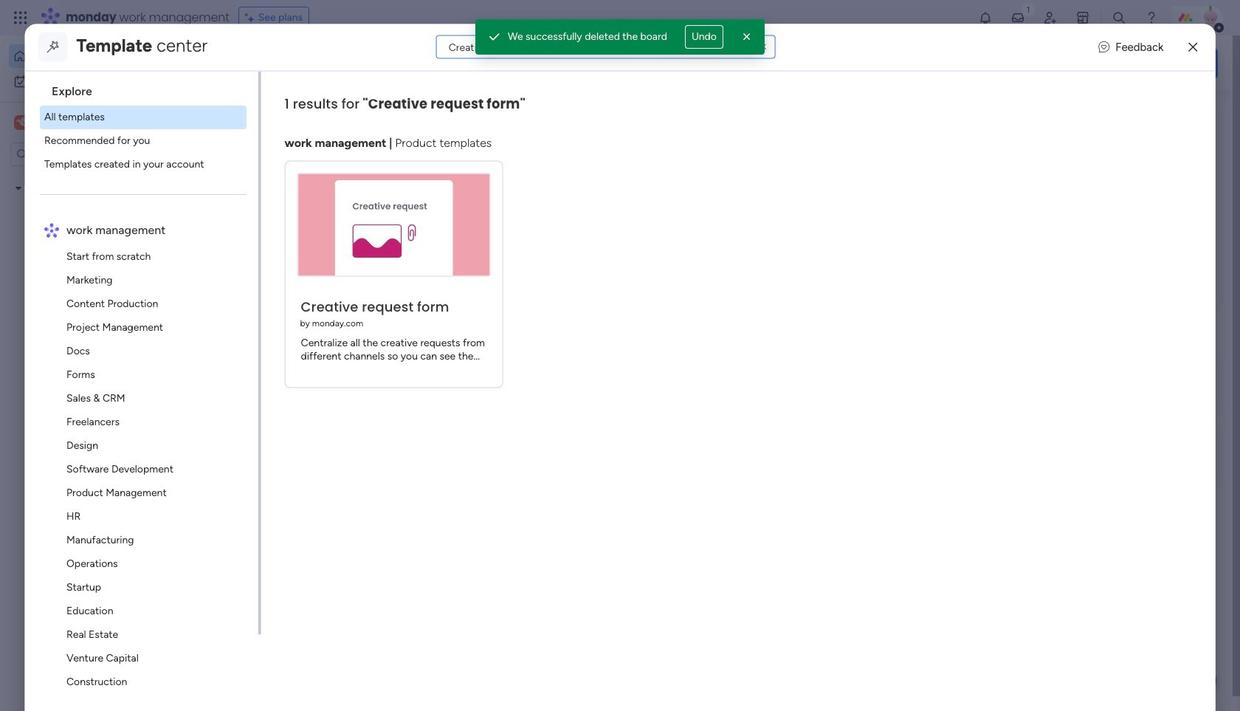 Task type: describe. For each thing, give the bounding box(es) containing it.
2 component image from the left
[[488, 293, 501, 306]]

caret down image
[[16, 183, 21, 193]]

see plans image
[[245, 10, 258, 26]]

getting started element
[[997, 353, 1218, 412]]

Search in workspace field
[[31, 146, 123, 163]]

2 vertical spatial option
[[0, 175, 188, 178]]

0 horizontal spatial v2 user feedback image
[[1009, 55, 1020, 71]]

v2 bolt switch image
[[1124, 55, 1133, 71]]

Search by template name, creator or description search field
[[436, 35, 776, 59]]

notifications image
[[978, 10, 993, 25]]

0 vertical spatial option
[[9, 44, 179, 68]]

invite members image
[[1043, 10, 1058, 25]]

search everything image
[[1112, 10, 1127, 25]]

1 public board image from the left
[[247, 270, 263, 286]]

0 horizontal spatial workspace image
[[14, 114, 29, 131]]



Task type: vqa. For each thing, say whether or not it's contained in the screenshot.
bottommost the well-
no



Task type: locate. For each thing, give the bounding box(es) containing it.
heading
[[40, 71, 258, 105]]

workspace image
[[14, 114, 29, 131], [253, 598, 288, 634]]

v2 user feedback image down update feed icon
[[1009, 55, 1020, 71]]

option
[[9, 44, 179, 68], [9, 69, 179, 93], [0, 175, 188, 178]]

1 horizontal spatial public board image
[[488, 270, 504, 286]]

help image
[[1145, 10, 1159, 25]]

0 vertical spatial workspace image
[[14, 114, 29, 131]]

help center element
[[997, 423, 1218, 483]]

quick search results list box
[[228, 138, 961, 334]]

v2 user feedback image left v2 bolt switch icon
[[1099, 39, 1110, 55]]

explore element
[[40, 105, 258, 176]]

workspace image
[[16, 114, 27, 131]]

ruby anderson image
[[1199, 6, 1223, 30]]

add to favorites image
[[438, 270, 453, 285]]

1 vertical spatial workspace image
[[253, 598, 288, 634]]

public board image
[[247, 270, 263, 286], [488, 270, 504, 286]]

close recently visited image
[[228, 120, 246, 138]]

1 image
[[1022, 1, 1035, 17]]

0 horizontal spatial close image
[[740, 30, 755, 44]]

0 horizontal spatial public board image
[[247, 270, 263, 286]]

1 horizontal spatial component image
[[488, 293, 501, 306]]

1 component image from the left
[[247, 293, 260, 306]]

close image
[[740, 30, 755, 44], [1189, 41, 1198, 52]]

work management templates element
[[40, 244, 258, 711]]

0 horizontal spatial component image
[[247, 293, 260, 306]]

1 horizontal spatial workspace image
[[253, 598, 288, 634]]

update feed image
[[1011, 10, 1026, 25]]

None search field
[[436, 35, 776, 59]]

monday marketplace image
[[1076, 10, 1091, 25]]

component image
[[247, 293, 260, 306], [488, 293, 501, 306]]

list box
[[31, 71, 261, 711], [0, 172, 188, 400]]

2 public board image from the left
[[488, 270, 504, 286]]

select product image
[[13, 10, 28, 25]]

1 element
[[377, 351, 395, 369]]

clear search image
[[758, 41, 770, 53]]

ruby anderson image
[[263, 402, 292, 432]]

1 horizontal spatial close image
[[1189, 41, 1198, 52]]

1 horizontal spatial v2 user feedback image
[[1099, 39, 1110, 55]]

1 vertical spatial option
[[9, 69, 179, 93]]

workspace selection element
[[14, 114, 53, 131]]

v2 user feedback image
[[1099, 39, 1110, 55], [1009, 55, 1020, 71]]

alert
[[476, 19, 765, 55]]



